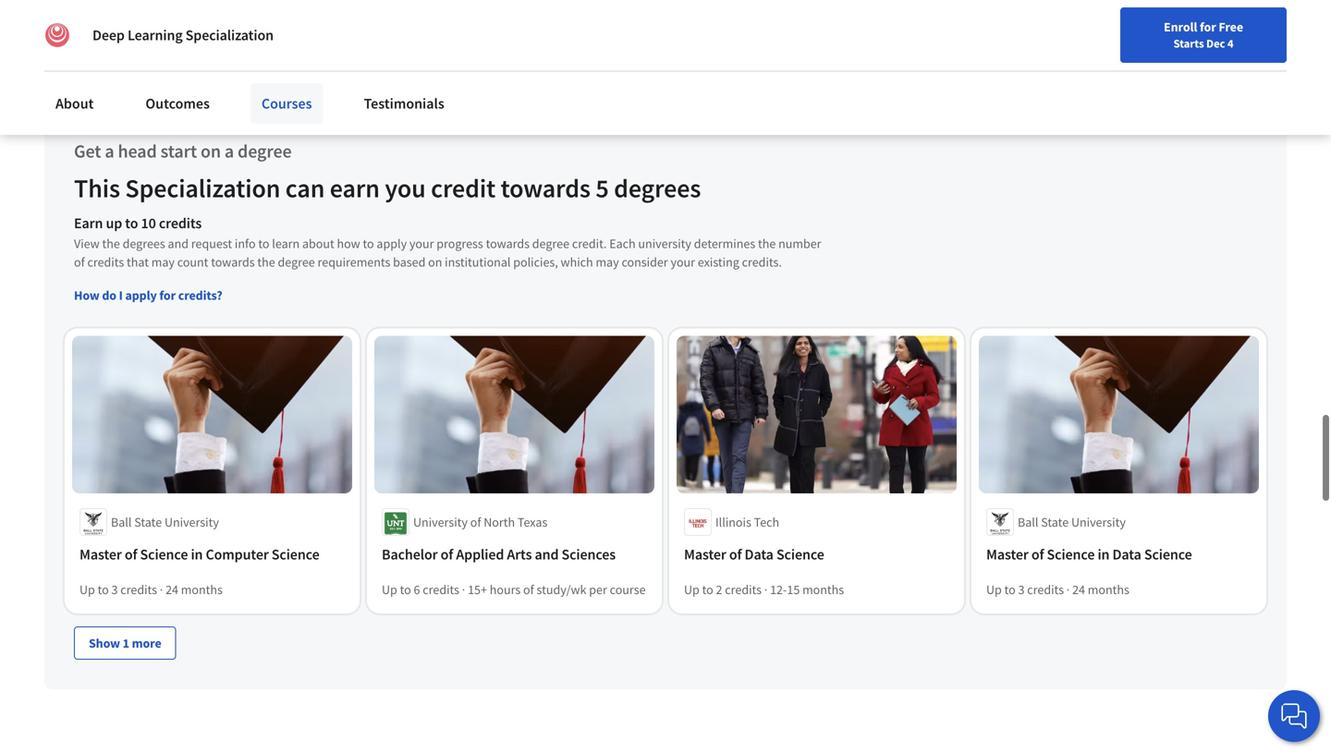 Task type: describe. For each thing, give the bounding box(es) containing it.
get a head start on a degree
[[74, 140, 292, 163]]

arts
[[507, 546, 532, 564]]

tech
[[754, 514, 780, 531]]

1
[[123, 635, 129, 652]]

master for master of science in computer science
[[80, 546, 122, 564]]

credit.
[[572, 235, 607, 252]]

sciences
[[562, 546, 616, 564]]

do
[[102, 287, 116, 304]]

credits?
[[178, 287, 223, 304]]

master of science in data science
[[987, 546, 1193, 564]]

to left the "2"
[[702, 582, 714, 598]]

institutional
[[445, 254, 511, 270]]

credit
[[431, 172, 496, 204]]

data inside the master of data science link
[[745, 546, 774, 564]]

up for master of science in data science
[[987, 582, 1002, 598]]

5
[[596, 172, 609, 204]]

how do i apply for credits?
[[74, 287, 223, 304]]

master for master of data science
[[684, 546, 727, 564]]

apply inside earn up to 10 credits view the degrees and request info to learn about how to apply your progress towards degree credit. each university determines the number of credits that may count towards the degree requirements based on institutional policies, which may consider your existing credits.
[[377, 235, 407, 252]]

credits right 10
[[159, 214, 202, 233]]

master of science in data science link
[[987, 544, 1252, 566]]

12-
[[770, 582, 787, 598]]

this
[[74, 172, 120, 204]]

master of data science
[[684, 546, 825, 564]]

deep
[[92, 26, 125, 44]]

· for bachelor of applied arts and sciences
[[462, 582, 465, 598]]

enroll for free starts dec 4
[[1164, 18, 1244, 51]]

to up show
[[98, 582, 109, 598]]

on inside earn up to 10 credits view the degrees and request info to learn about how to apply your progress towards degree credit. each university determines the number of credits that may count towards the degree requirements based on institutional policies, which may consider your existing credits.
[[428, 254, 442, 270]]

to down master of science in data science at the right of the page
[[1005, 582, 1016, 598]]

you
[[385, 172, 426, 204]]

can
[[286, 172, 325, 204]]

for inside enroll for free starts dec 4
[[1200, 18, 1217, 35]]

months for master of science in data science
[[1088, 582, 1130, 598]]

24 for computer
[[166, 582, 178, 598]]

state for computer
[[134, 514, 162, 531]]

outcomes
[[146, 94, 210, 113]]

credits.
[[742, 254, 782, 270]]

3 for master of science in data science
[[1019, 582, 1025, 598]]

existing
[[698, 254, 740, 270]]

master for master of science in data science
[[987, 546, 1029, 564]]

university of north texas
[[413, 514, 548, 531]]

starts
[[1174, 36, 1205, 51]]

credits for master of data science
[[725, 582, 762, 598]]

course
[[610, 582, 646, 598]]

credits for bachelor of applied arts and sciences
[[423, 582, 460, 598]]

hours
[[490, 582, 521, 598]]

up for master of data science
[[684, 582, 700, 598]]

bachelor
[[382, 546, 438, 564]]

months for master of science in computer science
[[181, 582, 223, 598]]

enroll
[[1164, 18, 1198, 35]]

free
[[1219, 18, 1244, 35]]

master of data science link
[[684, 544, 950, 566]]

2 horizontal spatial the
[[758, 235, 776, 252]]

0 vertical spatial degrees
[[614, 172, 701, 204]]

3 science from the left
[[777, 546, 825, 564]]

1 vertical spatial and
[[535, 546, 559, 564]]

2 may from the left
[[596, 254, 619, 270]]

credits for master of science in computer science
[[120, 582, 157, 598]]

1 a from the left
[[105, 140, 114, 163]]

ball state university for computer
[[111, 514, 219, 531]]

get
[[74, 140, 101, 163]]

dec
[[1207, 36, 1226, 51]]

0 vertical spatial degree
[[238, 140, 292, 163]]

1 vertical spatial degree
[[533, 235, 570, 252]]

credits for master of science in data science
[[1028, 582, 1064, 598]]

ball for master of science in computer science
[[111, 514, 132, 531]]

2 university from the left
[[413, 514, 468, 531]]

about link
[[44, 83, 105, 124]]

progress
[[437, 235, 483, 252]]

· for master of science in computer science
[[160, 582, 163, 598]]

north
[[484, 514, 515, 531]]

credits down "view"
[[87, 254, 124, 270]]

learning
[[128, 26, 183, 44]]

data inside master of science in data science 'link'
[[1113, 546, 1142, 564]]

0 vertical spatial on
[[201, 140, 221, 163]]

show
[[89, 635, 120, 652]]

applied
[[456, 546, 504, 564]]

texas
[[518, 514, 548, 531]]

1 horizontal spatial your
[[671, 254, 695, 270]]

master of science in computer science
[[80, 546, 320, 564]]

per
[[589, 582, 607, 598]]

coursera image
[[22, 15, 140, 45]]

policies,
[[514, 254, 558, 270]]

24 for data
[[1073, 582, 1086, 598]]

2 months from the left
[[803, 582, 845, 598]]

up
[[106, 214, 122, 233]]

6
[[414, 582, 420, 598]]

up to 2 credits · 12-15 months
[[684, 582, 845, 598]]

computer
[[206, 546, 269, 564]]

of for university of north texas
[[470, 514, 481, 531]]

to left 6
[[400, 582, 411, 598]]

up to 6 credits · 15+ hours of study/wk per course
[[382, 582, 646, 598]]

15
[[787, 582, 800, 598]]

show 1 more button
[[74, 627, 176, 660]]

ball state university for data
[[1018, 514, 1126, 531]]

that
[[127, 254, 149, 270]]

i
[[119, 287, 123, 304]]

head
[[118, 140, 157, 163]]

0 vertical spatial towards
[[501, 172, 591, 204]]

consider
[[622, 254, 668, 270]]

bachelor of applied arts and sciences
[[382, 546, 616, 564]]



Task type: locate. For each thing, give the bounding box(es) containing it.
2
[[716, 582, 723, 598]]

0 horizontal spatial ball state university
[[111, 514, 219, 531]]

0 horizontal spatial months
[[181, 582, 223, 598]]

credits down master of science in data science at the right of the page
[[1028, 582, 1064, 598]]

2 science from the left
[[272, 546, 320, 564]]

3
[[111, 582, 118, 598], [1019, 582, 1025, 598]]

master
[[80, 546, 122, 564], [684, 546, 727, 564], [987, 546, 1029, 564]]

start
[[161, 140, 197, 163]]

ball
[[111, 514, 132, 531], [1018, 514, 1039, 531]]

apply right i
[[125, 287, 157, 304]]

1 in from the left
[[191, 546, 203, 564]]

3 · from the left
[[765, 582, 768, 598]]

study/wk
[[537, 582, 587, 598]]

0 horizontal spatial data
[[745, 546, 774, 564]]

data
[[745, 546, 774, 564], [1113, 546, 1142, 564]]

each
[[610, 235, 636, 252]]

a right get
[[105, 140, 114, 163]]

· left 15+
[[462, 582, 465, 598]]

1 3 from the left
[[111, 582, 118, 598]]

earn
[[330, 172, 380, 204]]

1 master from the left
[[80, 546, 122, 564]]

master of science in computer science link
[[80, 544, 345, 566]]

earn up to 10 credits view the degrees and request info to learn about how to apply your progress towards degree credit. each university determines the number of credits that may count towards the degree requirements based on institutional policies, which may consider your existing credits.
[[74, 214, 822, 270]]

university for master of science in data science
[[1072, 514, 1126, 531]]

state for data
[[1042, 514, 1069, 531]]

in inside 'link'
[[1098, 546, 1110, 564]]

0 horizontal spatial degrees
[[123, 235, 165, 252]]

1 vertical spatial your
[[671, 254, 695, 270]]

1 up from the left
[[80, 582, 95, 598]]

to right how
[[363, 235, 374, 252]]

3 master from the left
[[987, 546, 1029, 564]]

1 science from the left
[[140, 546, 188, 564]]

degree down learn
[[278, 254, 315, 270]]

0 vertical spatial your
[[410, 235, 434, 252]]

2 3 from the left
[[1019, 582, 1025, 598]]

1 university from the left
[[165, 514, 219, 531]]

1 horizontal spatial may
[[596, 254, 619, 270]]

0 horizontal spatial 3
[[111, 582, 118, 598]]

degree up policies,
[[533, 235, 570, 252]]

ball for master of science in data science
[[1018, 514, 1039, 531]]

1 vertical spatial towards
[[486, 235, 530, 252]]

the
[[102, 235, 120, 252], [758, 235, 776, 252], [257, 254, 275, 270]]

of inside the master of data science link
[[730, 546, 742, 564]]

credits right 6
[[423, 582, 460, 598]]

menu item
[[998, 18, 1117, 79]]

2 24 from the left
[[1073, 582, 1086, 598]]

1 vertical spatial specialization
[[125, 172, 281, 204]]

request
[[191, 235, 232, 252]]

apply
[[377, 235, 407, 252], [125, 287, 157, 304]]

based
[[393, 254, 426, 270]]

1 ball state university from the left
[[111, 514, 219, 531]]

science
[[140, 546, 188, 564], [272, 546, 320, 564], [777, 546, 825, 564], [1047, 546, 1095, 564], [1145, 546, 1193, 564]]

2 horizontal spatial master
[[987, 546, 1029, 564]]

0 vertical spatial for
[[1200, 18, 1217, 35]]

how
[[337, 235, 360, 252]]

credits
[[159, 214, 202, 233], [87, 254, 124, 270], [120, 582, 157, 598], [423, 582, 460, 598], [725, 582, 762, 598], [1028, 582, 1064, 598]]

0 horizontal spatial may
[[151, 254, 175, 270]]

the down learn
[[257, 254, 275, 270]]

learn
[[272, 235, 300, 252]]

1 horizontal spatial up to 3 credits · 24 months
[[987, 582, 1130, 598]]

3 months from the left
[[1088, 582, 1130, 598]]

of for bachelor of applied arts and sciences
[[441, 546, 453, 564]]

2 master from the left
[[684, 546, 727, 564]]

3 up show
[[111, 582, 118, 598]]

testimonials
[[364, 94, 445, 113]]

2 a from the left
[[225, 140, 234, 163]]

24 down master of science in computer science
[[166, 582, 178, 598]]

on right start
[[201, 140, 221, 163]]

illinois
[[716, 514, 752, 531]]

0 horizontal spatial ball
[[111, 514, 132, 531]]

ball up master of science in computer science
[[111, 514, 132, 531]]

a right start
[[225, 140, 234, 163]]

0 vertical spatial and
[[168, 235, 189, 252]]

the up credits.
[[758, 235, 776, 252]]

degrees up that
[[123, 235, 165, 252]]

0 horizontal spatial state
[[134, 514, 162, 531]]

on right based
[[428, 254, 442, 270]]

2 vertical spatial degree
[[278, 254, 315, 270]]

4
[[1228, 36, 1234, 51]]

10
[[141, 214, 156, 233]]

may
[[151, 254, 175, 270], [596, 254, 619, 270]]

may right that
[[151, 254, 175, 270]]

ball up master of science in data science at the right of the page
[[1018, 514, 1039, 531]]

university up master of science in data science at the right of the page
[[1072, 514, 1126, 531]]

and
[[168, 235, 189, 252], [535, 546, 559, 564]]

show 1 more
[[89, 635, 162, 652]]

2 up to 3 credits · 24 months from the left
[[987, 582, 1130, 598]]

university for master of science in computer science
[[165, 514, 219, 531]]

apply up based
[[377, 235, 407, 252]]

5 science from the left
[[1145, 546, 1193, 564]]

· down master of science in computer science
[[160, 582, 163, 598]]

more
[[132, 635, 162, 652]]

1 horizontal spatial months
[[803, 582, 845, 598]]

and right arts
[[535, 546, 559, 564]]

courses
[[262, 94, 312, 113]]

3 university from the left
[[1072, 514, 1126, 531]]

of inside the bachelor of applied arts and sciences link
[[441, 546, 453, 564]]

this specialization can earn you credit towards 5 degrees
[[74, 172, 701, 204]]

outcomes link
[[134, 83, 221, 124]]

2 up from the left
[[382, 582, 397, 598]]

24
[[166, 582, 178, 598], [1073, 582, 1086, 598]]

university
[[639, 235, 692, 252]]

ball state university up master of science in data science at the right of the page
[[1018, 514, 1126, 531]]

2 horizontal spatial university
[[1072, 514, 1126, 531]]

deeplearning.ai image
[[44, 22, 70, 48]]

and inside earn up to 10 credits view the degrees and request info to learn about how to apply your progress towards degree credit. each university determines the number of credits that may count towards the degree requirements based on institutional policies, which may consider your existing credits.
[[168, 235, 189, 252]]

2 data from the left
[[1113, 546, 1142, 564]]

of for master of science in computer science
[[125, 546, 137, 564]]

and up count
[[168, 235, 189, 252]]

1 state from the left
[[134, 514, 162, 531]]

· left 12-
[[765, 582, 768, 598]]

in for computer
[[191, 546, 203, 564]]

towards down info
[[211, 254, 255, 270]]

2 ball state university from the left
[[1018, 514, 1126, 531]]

1 months from the left
[[181, 582, 223, 598]]

ball state university up master of science in computer science
[[111, 514, 219, 531]]

1 horizontal spatial on
[[428, 254, 442, 270]]

requirements
[[318, 254, 391, 270]]

view
[[74, 235, 100, 252]]

of for master of data science
[[730, 546, 742, 564]]

specialization
[[186, 26, 274, 44], [125, 172, 281, 204]]

0 horizontal spatial apply
[[125, 287, 157, 304]]

0 horizontal spatial university
[[165, 514, 219, 531]]

your up based
[[410, 235, 434, 252]]

credits up more
[[120, 582, 157, 598]]

the down up on the top
[[102, 235, 120, 252]]

3 for master of science in computer science
[[111, 582, 118, 598]]

24 down master of science in data science at the right of the page
[[1073, 582, 1086, 598]]

apply inside button
[[125, 287, 157, 304]]

for
[[1200, 18, 1217, 35], [159, 287, 176, 304]]

of inside master of science in data science 'link'
[[1032, 546, 1045, 564]]

towards left 5
[[501, 172, 591, 204]]

up to 3 credits · 24 months for data
[[987, 582, 1130, 598]]

to right info
[[258, 235, 270, 252]]

degrees right 5
[[614, 172, 701, 204]]

of inside earn up to 10 credits view the degrees and request info to learn about how to apply your progress towards degree credit. each university determines the number of credits that may count towards the degree requirements based on institutional policies, which may consider your existing credits.
[[74, 254, 85, 270]]

4 up from the left
[[987, 582, 1002, 598]]

of
[[74, 254, 85, 270], [470, 514, 481, 531], [125, 546, 137, 564], [441, 546, 453, 564], [730, 546, 742, 564], [1032, 546, 1045, 564], [523, 582, 534, 598]]

in
[[191, 546, 203, 564], [1098, 546, 1110, 564]]

specialization down get a head start on a degree
[[125, 172, 281, 204]]

1 horizontal spatial master
[[684, 546, 727, 564]]

1 horizontal spatial and
[[535, 546, 559, 564]]

degrees inside earn up to 10 credits view the degrees and request info to learn about how to apply your progress towards degree credit. each university determines the number of credits that may count towards the degree requirements based on institutional policies, which may consider your existing credits.
[[123, 235, 165, 252]]

for inside button
[[159, 287, 176, 304]]

· down master of science in data science at the right of the page
[[1067, 582, 1070, 598]]

ball state university
[[111, 514, 219, 531], [1018, 514, 1126, 531]]

1 horizontal spatial in
[[1098, 546, 1110, 564]]

0 horizontal spatial 24
[[166, 582, 178, 598]]

0 horizontal spatial up to 3 credits · 24 months
[[80, 582, 223, 598]]

degrees
[[614, 172, 701, 204], [123, 235, 165, 252]]

towards up policies,
[[486, 235, 530, 252]]

· for master of data science
[[765, 582, 768, 598]]

in for data
[[1098, 546, 1110, 564]]

determines
[[694, 235, 756, 252]]

months right 15
[[803, 582, 845, 598]]

of inside master of science in computer science link
[[125, 546, 137, 564]]

1 vertical spatial degrees
[[123, 235, 165, 252]]

1 24 from the left
[[166, 582, 178, 598]]

0 horizontal spatial in
[[191, 546, 203, 564]]

state
[[134, 514, 162, 531], [1042, 514, 1069, 531]]

months down master of science in computer science
[[181, 582, 223, 598]]

·
[[160, 582, 163, 598], [462, 582, 465, 598], [765, 582, 768, 598], [1067, 582, 1070, 598]]

0 horizontal spatial a
[[105, 140, 114, 163]]

1 horizontal spatial for
[[1200, 18, 1217, 35]]

2 · from the left
[[462, 582, 465, 598]]

for up dec
[[1200, 18, 1217, 35]]

1 vertical spatial for
[[159, 287, 176, 304]]

up for bachelor of applied arts and sciences
[[382, 582, 397, 598]]

about
[[55, 94, 94, 113]]

1 horizontal spatial the
[[257, 254, 275, 270]]

· for master of science in data science
[[1067, 582, 1070, 598]]

up
[[80, 582, 95, 598], [382, 582, 397, 598], [684, 582, 700, 598], [987, 582, 1002, 598]]

up to 3 credits · 24 months up more
[[80, 582, 223, 598]]

1 horizontal spatial university
[[413, 514, 468, 531]]

3 down master of science in data science at the right of the page
[[1019, 582, 1025, 598]]

earn
[[74, 214, 103, 233]]

deep learning specialization
[[92, 26, 274, 44]]

0 horizontal spatial on
[[201, 140, 221, 163]]

months
[[181, 582, 223, 598], [803, 582, 845, 598], [1088, 582, 1130, 598]]

15+
[[468, 582, 487, 598]]

up to 3 credits · 24 months for computer
[[80, 582, 223, 598]]

1 ball from the left
[[111, 514, 132, 531]]

1 vertical spatial apply
[[125, 287, 157, 304]]

months down master of science in data science 'link'
[[1088, 582, 1130, 598]]

up for master of science in computer science
[[80, 582, 95, 598]]

may down each
[[596, 254, 619, 270]]

number
[[779, 235, 822, 252]]

of for master of science in data science
[[1032, 546, 1045, 564]]

state up master of science in computer science
[[134, 514, 162, 531]]

illinois tech
[[716, 514, 780, 531]]

2 in from the left
[[1098, 546, 1110, 564]]

1 horizontal spatial degrees
[[614, 172, 701, 204]]

chat with us image
[[1280, 702, 1310, 732]]

1 vertical spatial on
[[428, 254, 442, 270]]

info
[[235, 235, 256, 252]]

None search field
[[264, 12, 569, 49]]

degree down courses link on the left top of page
[[238, 140, 292, 163]]

1 · from the left
[[160, 582, 163, 598]]

for left credits?
[[159, 287, 176, 304]]

1 horizontal spatial 3
[[1019, 582, 1025, 598]]

0 horizontal spatial the
[[102, 235, 120, 252]]

2 state from the left
[[1042, 514, 1069, 531]]

your
[[410, 235, 434, 252], [671, 254, 695, 270]]

2 ball from the left
[[1018, 514, 1039, 531]]

0 horizontal spatial for
[[159, 287, 176, 304]]

1 horizontal spatial 24
[[1073, 582, 1086, 598]]

university up master of science in computer science
[[165, 514, 219, 531]]

credits right the "2"
[[725, 582, 762, 598]]

1 horizontal spatial ball state university
[[1018, 514, 1126, 531]]

about
[[302, 235, 335, 252]]

your down university
[[671, 254, 695, 270]]

bachelor of applied arts and sciences link
[[382, 544, 647, 566]]

which
[[561, 254, 593, 270]]

1 horizontal spatial ball
[[1018, 514, 1039, 531]]

2 vertical spatial towards
[[211, 254, 255, 270]]

1 horizontal spatial state
[[1042, 514, 1069, 531]]

1 horizontal spatial data
[[1113, 546, 1142, 564]]

university up bachelor
[[413, 514, 468, 531]]

up to 3 credits · 24 months down master of science in data science at the right of the page
[[987, 582, 1130, 598]]

courses link
[[251, 83, 323, 124]]

1 up to 3 credits · 24 months from the left
[[80, 582, 223, 598]]

specialization right learning
[[186, 26, 274, 44]]

4 science from the left
[[1047, 546, 1095, 564]]

1 data from the left
[[745, 546, 774, 564]]

state up master of science in data science at the right of the page
[[1042, 514, 1069, 531]]

master inside 'link'
[[987, 546, 1029, 564]]

0 horizontal spatial and
[[168, 235, 189, 252]]

4 · from the left
[[1067, 582, 1070, 598]]

0 horizontal spatial your
[[410, 235, 434, 252]]

how do i apply for credits? button
[[67, 279, 230, 312]]

0 horizontal spatial master
[[80, 546, 122, 564]]

how
[[74, 287, 100, 304]]

testimonials link
[[353, 83, 456, 124]]

0 vertical spatial specialization
[[186, 26, 274, 44]]

degree
[[238, 140, 292, 163], [533, 235, 570, 252], [278, 254, 315, 270]]

0 vertical spatial apply
[[377, 235, 407, 252]]

towards
[[501, 172, 591, 204], [486, 235, 530, 252], [211, 254, 255, 270]]

count
[[177, 254, 208, 270]]

2 horizontal spatial months
[[1088, 582, 1130, 598]]

1 horizontal spatial apply
[[377, 235, 407, 252]]

to left 10
[[125, 214, 138, 233]]

3 up from the left
[[684, 582, 700, 598]]

1 horizontal spatial a
[[225, 140, 234, 163]]

1 may from the left
[[151, 254, 175, 270]]



Task type: vqa. For each thing, say whether or not it's contained in the screenshot.
"Explore world-class content" link
no



